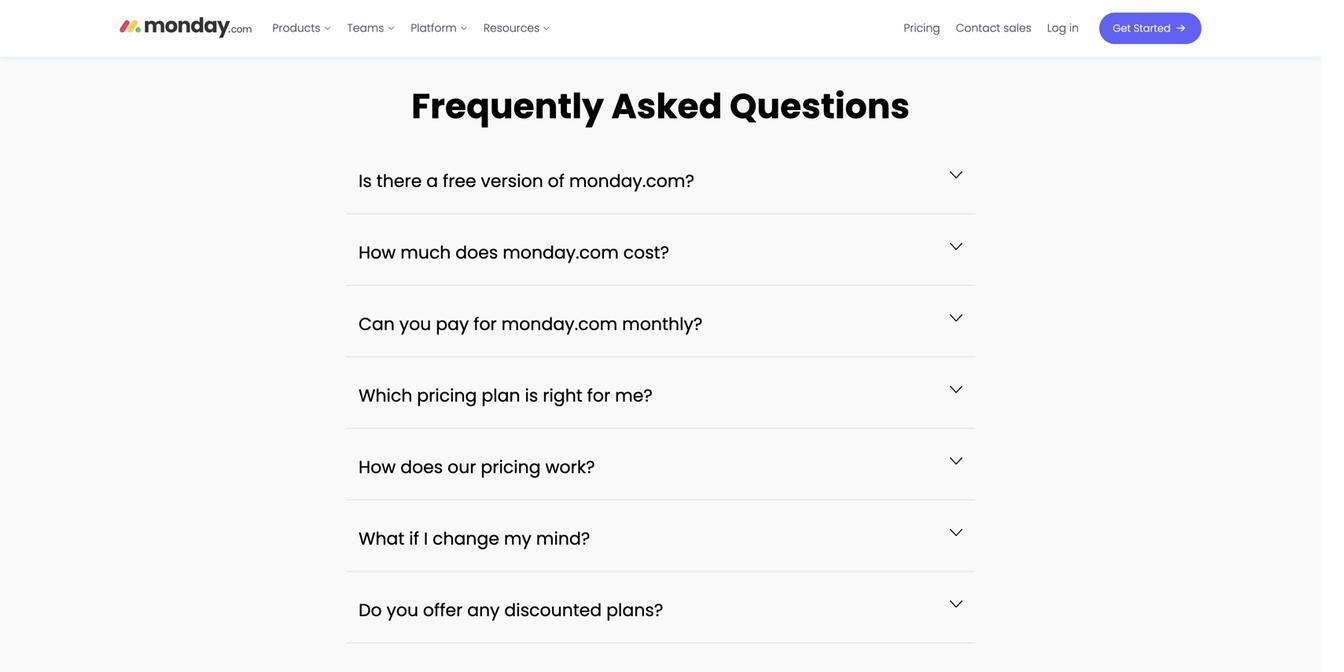 Task type: locate. For each thing, give the bounding box(es) containing it.
1 vertical spatial does
[[401, 455, 443, 479]]

you left pay
[[399, 312, 431, 336]]

teams link
[[339, 16, 403, 41]]

any
[[467, 598, 500, 622]]

much
[[401, 240, 451, 264]]

how much does monday.com cost? button
[[346, 214, 975, 285]]

monday.com down of
[[503, 240, 619, 264]]

how
[[359, 240, 396, 264], [359, 455, 396, 479]]

do
[[359, 598, 382, 622]]

me?
[[615, 384, 653, 408]]

how for how much does monday.com cost?
[[359, 240, 396, 264]]

2 list from the left
[[896, 0, 1087, 57]]

1 list from the left
[[265, 0, 559, 57]]

monthly?
[[622, 312, 703, 336]]

how left much
[[359, 240, 396, 264]]

1 vertical spatial how
[[359, 455, 396, 479]]

log in
[[1047, 20, 1079, 36]]

discounted
[[504, 598, 602, 622]]

do you offer any discounted plans? button
[[346, 572, 975, 643]]

can
[[359, 312, 395, 336]]

monday.com
[[503, 240, 619, 264], [502, 312, 618, 336]]

get started button
[[1100, 13, 1202, 44]]

monday.com?
[[569, 169, 695, 193]]

for
[[474, 312, 497, 336], [587, 384, 611, 408]]

of
[[548, 169, 565, 193]]

started
[[1134, 21, 1171, 35]]

you
[[399, 312, 431, 336], [387, 598, 418, 622]]

questions
[[730, 82, 910, 130]]

1 horizontal spatial pricing
[[481, 455, 541, 479]]

log
[[1047, 20, 1067, 36]]

version
[[481, 169, 543, 193]]

pricing right our
[[481, 455, 541, 479]]

does right much
[[456, 240, 498, 264]]

0 vertical spatial how
[[359, 240, 396, 264]]

can you pay for monday.com monthly? button
[[346, 286, 975, 357]]

0 vertical spatial pricing
[[417, 384, 477, 408]]

which pricing plan is right for me? button
[[346, 357, 975, 428]]

you inside dropdown button
[[387, 598, 418, 622]]

for right pay
[[474, 312, 497, 336]]

1 vertical spatial monday.com
[[502, 312, 618, 336]]

0 horizontal spatial does
[[401, 455, 443, 479]]

can you pay for monday.com monthly?
[[359, 312, 703, 336]]

pricing
[[417, 384, 477, 408], [481, 455, 541, 479]]

list containing products
[[265, 0, 559, 57]]

pricing link
[[896, 16, 948, 41]]

does
[[456, 240, 498, 264], [401, 455, 443, 479]]

1 vertical spatial you
[[387, 598, 418, 622]]

monday.com up right
[[502, 312, 618, 336]]

you right do
[[387, 598, 418, 622]]

do you offer any discounted plans?
[[359, 598, 663, 622]]

resources link
[[476, 16, 559, 41]]

1 horizontal spatial for
[[587, 384, 611, 408]]

1 vertical spatial pricing
[[481, 455, 541, 479]]

sales
[[1004, 20, 1032, 36]]

0 vertical spatial you
[[399, 312, 431, 336]]

1 horizontal spatial list
[[896, 0, 1087, 57]]

is
[[525, 384, 538, 408]]

which pricing plan is right for me?
[[359, 384, 653, 408]]

0 horizontal spatial pricing
[[417, 384, 477, 408]]

for left me?
[[587, 384, 611, 408]]

get started
[[1113, 21, 1171, 35]]

1 vertical spatial for
[[587, 384, 611, 408]]

monday.com inside 'dropdown button'
[[502, 312, 618, 336]]

asked
[[611, 82, 722, 130]]

i
[[424, 527, 428, 551]]

0 vertical spatial monday.com
[[503, 240, 619, 264]]

list
[[265, 0, 559, 57], [896, 0, 1087, 57]]

0 horizontal spatial for
[[474, 312, 497, 336]]

1 how from the top
[[359, 240, 396, 264]]

how up what
[[359, 455, 396, 479]]

pricing left plan
[[417, 384, 477, 408]]

platform
[[411, 20, 457, 36]]

you inside 'dropdown button'
[[399, 312, 431, 336]]

there
[[377, 169, 422, 193]]

2 how from the top
[[359, 455, 396, 479]]

pricing
[[904, 20, 940, 36]]

for inside which pricing plan is right for me? dropdown button
[[587, 384, 611, 408]]

1 horizontal spatial does
[[456, 240, 498, 264]]

0 horizontal spatial list
[[265, 0, 559, 57]]

you for do
[[387, 598, 418, 622]]

if
[[409, 527, 419, 551]]

contact sales link
[[948, 16, 1040, 41]]

list containing pricing
[[896, 0, 1087, 57]]

0 vertical spatial for
[[474, 312, 497, 336]]

does left our
[[401, 455, 443, 479]]

how much does monday.com cost?
[[359, 240, 669, 264]]

is there a free version of monday.com?
[[359, 169, 695, 193]]



Task type: describe. For each thing, give the bounding box(es) containing it.
pay
[[436, 312, 469, 336]]

what if i change my mind?
[[359, 527, 590, 551]]

you for can
[[399, 312, 431, 336]]

resources
[[484, 20, 540, 36]]

monday.com inside dropdown button
[[503, 240, 619, 264]]

mind?
[[536, 527, 590, 551]]

work?
[[545, 455, 595, 479]]

plan
[[482, 384, 520, 408]]

a
[[426, 169, 438, 193]]

offer
[[423, 598, 463, 622]]

frequently asked questions
[[411, 82, 910, 130]]

products
[[273, 20, 320, 36]]

monday.com logo image
[[120, 10, 252, 43]]

teams
[[347, 20, 384, 36]]

main element
[[265, 0, 1202, 57]]

what
[[359, 527, 405, 551]]

contact sales
[[956, 20, 1032, 36]]

frequently
[[411, 82, 604, 130]]

change
[[433, 527, 499, 551]]

our
[[448, 455, 476, 479]]

log in link
[[1040, 16, 1087, 41]]

contact
[[956, 20, 1001, 36]]

free
[[443, 169, 476, 193]]

my
[[504, 527, 532, 551]]

what if i change my mind? button
[[346, 500, 975, 571]]

plans?
[[607, 598, 663, 622]]

in
[[1070, 20, 1079, 36]]

get
[[1113, 21, 1131, 35]]

how does our pricing work? button
[[346, 429, 975, 500]]

0 vertical spatial does
[[456, 240, 498, 264]]

how for how does our pricing work?
[[359, 455, 396, 479]]

platform link
[[403, 16, 476, 41]]

cost?
[[624, 240, 669, 264]]

how does our pricing work?
[[359, 455, 595, 479]]

is there a free version of monday.com? button
[[346, 143, 975, 213]]

which
[[359, 384, 412, 408]]

products link
[[265, 16, 339, 41]]

right
[[543, 384, 583, 408]]

is
[[359, 169, 372, 193]]

for inside "can you pay for monday.com monthly?" 'dropdown button'
[[474, 312, 497, 336]]



Task type: vqa. For each thing, say whether or not it's contained in the screenshot.
account
no



